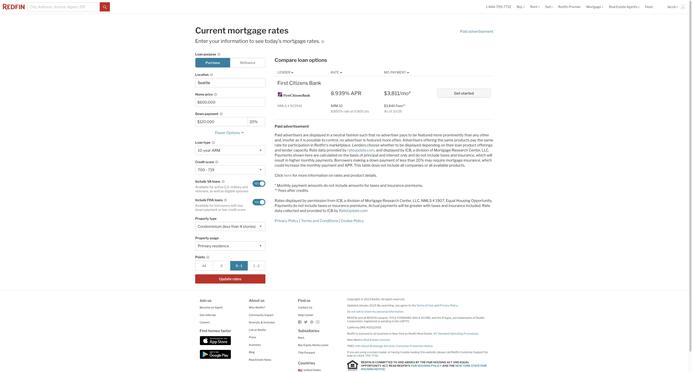 Task type: describe. For each thing, give the bounding box(es) containing it.
displayed inside 'rates displayed by permission from icb, a division of mortgage research center, llc, nmls # 1907, equal housing opportunity. payments do not include taxes or insurance premiums. actual payments will be greater with taxes and insurance included. rate data collected and provided to icb by'
[[286, 199, 302, 203]]

apr.
[[345, 164, 354, 168]]

include down interest
[[388, 164, 400, 168]]

such
[[360, 133, 368, 138]]

a down advertisers
[[413, 148, 415, 153]]

▾ for jacob ▾
[[677, 5, 679, 9]]

lenders
[[352, 143, 366, 148]]

- for 1
[[256, 264, 257, 268]]

to left see
[[250, 38, 254, 44]]

displayed up possible
[[310, 133, 326, 138]]

as inside paid advertisers are displayed in a neutral fashion such that no advertiser pays to be featured more prominently than any other and, insofar as it is possible to control, no advertiser is featured more often. advertisers offering the same products pay the same rate for participation in redfin's marketplace. lenders choose whether to be displayed depending on their loan product offerings and lender capacity. rate data provided by
[[296, 138, 299, 143]]

in inside the , and displayed by icb, a division of mortgage research center, llc. payments shown here are calculated on the basis of principal and interest only and do not include taxes and insurance, which will result in higher monthly payments. borrowers making a down payment of less than 20% may require mortgage insurance, which could increase the monthly payment and apr. this table does not include all companies or all available products.
[[286, 158, 289, 163]]

759- for 1-844-759-7732 .
[[366, 355, 372, 358]]

property for primary residence
[[195, 237, 209, 240]]

1 horizontal spatial policy
[[354, 219, 364, 223]]

careers
[[200, 321, 210, 325]]

to up redfin's
[[322, 138, 326, 143]]

down payment element
[[248, 109, 263, 117]]

credit
[[195, 160, 205, 164]]

taxes inside the , and displayed by icb, a division of mortgage research center, llc. payments shown here are calculated on the basis of principal and interest only and do not include taxes and insurance, which will result in higher monthly payments. borrowers making a down payment of less than 20% may require mortgage insurance, which could increase the monthly payment and apr. this table does not include all companies or all available products.
[[441, 153, 450, 158]]

. down "agree"
[[404, 311, 404, 314]]

taxes down permission
[[318, 204, 327, 208]]

mortgage inside dropdown button
[[587, 5, 602, 9]]

if
[[348, 351, 349, 355]]

do inside * monthly payment amounts do not include amounts for taxes and insurance premiums. ** fees after credits.
[[324, 184, 328, 188]]

1 vertical spatial advertisement
[[284, 125, 309, 129]]

capacity.
[[294, 148, 309, 153]]

2 horizontal spatial rates
[[334, 174, 343, 178]]

1 vertical spatial paid advertisement
[[275, 125, 309, 129]]

redfin instagram image
[[316, 321, 320, 325]]

include up the may
[[428, 153, 440, 158]]

get started
[[455, 91, 474, 96]]

and right score,
[[432, 317, 437, 320]]

click
[[275, 174, 283, 178]]

the down any
[[478, 138, 484, 143]]

redfin inside button
[[559, 5, 569, 9]]

2 horizontal spatial policy
[[451, 304, 458, 308]]

- for 0
[[239, 264, 240, 268]]

0 horizontal spatial #
[[288, 104, 290, 108]]

enter your information to see today's mortgage rates.
[[195, 38, 320, 44]]

rates inside button
[[233, 277, 242, 282]]

redfin facebook image
[[298, 321, 302, 325]]

trademarks
[[458, 317, 473, 320]]

% inside 'arm 10 8.850 % rate at 0.800 pts'
[[340, 110, 343, 113]]

fair housing policy and the
[[411, 365, 456, 368]]

down inside available for borrowers with low down payment or low credit score
[[195, 208, 204, 212]]

division inside the , and displayed by icb, a division of mortgage research center, llc. payments shown here are calculated on the basis of principal and interest only and do not include taxes and insurance, which will result in higher monthly payments. borrowers making a down payment of less than 20% may require mortgage insurance, which could increase the monthly payment and apr. this table does not include all companies or all available products.
[[416, 148, 429, 153]]

1 horizontal spatial housing
[[418, 365, 431, 368]]

updated
[[348, 304, 359, 308]]

or inside if you are using a screen reader, or having trouble reading this website, please call redfin customer support for help at
[[388, 351, 391, 355]]

permission
[[308, 199, 327, 203]]

terms of use link
[[417, 304, 434, 308]]

their
[[446, 143, 454, 148]]

is
[[372, 361, 375, 365]]

higher
[[289, 158, 300, 163]]

include for include fha loans
[[195, 198, 207, 202]]

2 horizontal spatial information
[[389, 311, 404, 314]]

calculated
[[320, 153, 338, 158]]

1 vertical spatial advertiser
[[345, 138, 363, 143]]

0 vertical spatial monthly
[[301, 158, 315, 163]]

1 amounts from the left
[[308, 184, 323, 188]]

displayed down advertisers
[[405, 143, 422, 148]]

protection
[[410, 345, 424, 348]]

the inside redfin is committed to and abides by the fair housing act and equal opportunity act. read redfin's
[[420, 361, 426, 365]]

redfin for is
[[361, 361, 372, 365]]

redfin down my
[[367, 317, 377, 320]]

rate button
[[331, 70, 344, 75]]

759- for 1-844-759-7732
[[497, 5, 504, 9]]

greater
[[410, 204, 423, 208]]

▾ for buy ▾
[[524, 5, 525, 9]]

logos,
[[445, 317, 453, 320]]

use
[[429, 304, 434, 308]]

mo. payment button
[[384, 70, 411, 75]]

rateupdate.com
[[348, 148, 375, 153]]

result
[[275, 158, 285, 163]]

taxes down 1907,
[[432, 204, 441, 208]]

8.939
[[331, 90, 345, 96]]

not right the do
[[352, 311, 356, 314]]

and up products.
[[451, 153, 457, 158]]

down payment
[[195, 112, 219, 116]]

and right 'collected' on the bottom of the page
[[300, 209, 306, 213]]

fair inside new york state fair housing notice
[[481, 365, 487, 368]]

0 horizontal spatial be
[[400, 143, 404, 148]]

any
[[473, 133, 480, 138]]

0 horizontal spatial home
[[195, 93, 205, 96]]

on inside paid advertisers are displayed in a neutral fashion such that no advertiser pays to be featured more prominently than any other and, insofar as it is possible to control, no advertiser is featured more often. advertisers offering the same products pay the same rate for participation in redfin's marketplace. lenders choose whether to be displayed depending on their loan product offerings and lender capacity. rate data provided by
[[441, 143, 446, 148]]

property type element
[[195, 214, 263, 222]]

mexico
[[354, 339, 363, 342]]

0 horizontal spatial score
[[206, 160, 214, 164]]

state
[[472, 365, 480, 368]]

redfin and all redfin variants, title forward, walk score, and the r logos, are trademarks of redfin corporation, registered or pending in the uspto.
[[348, 317, 485, 324]]

to down often.
[[396, 143, 399, 148]]

1 horizontal spatial and
[[443, 365, 449, 368]]

real inside real estate agents ▾ link
[[610, 5, 616, 9]]

the up borrowers
[[344, 153, 349, 158]]

0 - 1 radio
[[230, 261, 248, 271]]

act.
[[383, 365, 389, 368]]

*
[[275, 184, 276, 188]]

by right icb
[[334, 209, 339, 213]]

by down "credits."
[[303, 199, 307, 203]]

1 vertical spatial terms
[[417, 304, 425, 308]]

0 horizontal spatial privacy
[[275, 219, 288, 223]]

agents
[[627, 5, 638, 9]]

or inside 'redfin and all redfin variants, title forward, walk score, and the r logos, are trademarks of redfin corporation, registered or pending in the uspto.'
[[378, 320, 381, 324]]

will inside 'rates displayed by permission from icb, a division of mortgage research center, llc, nmls # 1907, equal housing opportunity. payments do not include taxes or insurance premiums. actual payments will be greater with taxes and insurance included. rate data collected and provided to icb by'
[[399, 204, 404, 208]]

or inside available for borrowers with low down payment or low credit score
[[218, 208, 222, 212]]

privacy policy | terms and conditions | cookie policy
[[275, 219, 364, 223]]

1 horizontal spatial information
[[308, 174, 328, 178]]

do not sell or share my personal information .
[[348, 311, 404, 314]]

for right here link
[[293, 174, 298, 178]]

down inside the , and displayed by icb, a division of mortgage research center, llc. payments shown here are calculated on the basis of principal and interest only and do not include taxes and insurance, which will result in higher monthly payments. borrowers making a down payment of less than 20% may require mortgage insurance, which could increase the monthly payment and apr. this table does not include all companies or all available products.
[[370, 158, 379, 163]]

not inside * monthly payment amounts do not include amounts for taxes and insurance premiums. ** fees after credits.
[[329, 184, 335, 188]]

download the redfin app from the google play store image
[[200, 350, 231, 360]]

with inside available for borrowers with low down payment or low credit score
[[231, 204, 237, 208]]

loan purpose
[[195, 52, 216, 56]]

rent ▾ button
[[528, 0, 543, 14]]

all inside 'redfin and all redfin variants, title forward, walk score, and the r logos, are trademarks of redfin corporation, registered or pending in the uspto.'
[[364, 317, 366, 320]]

Refinance radio
[[230, 58, 266, 68]]

1 horizontal spatial the
[[450, 365, 455, 368]]

redfin?
[[256, 306, 266, 310]]

and inside * monthly payment amounts do not include amounts for taxes and insurance premiums. ** fees after credits.
[[381, 184, 387, 188]]

impact
[[265, 314, 274, 317]]

loan inside paid advertisers are displayed in a neutral fashion such that no advertiser pays to be featured more prominently than any other and, insofar as it is possible to control, no advertiser is featured more often. advertisers offering the same products pay the same rate for participation in redfin's marketplace. lenders choose whether to be displayed depending on their loan product offerings and lender capacity. rate data provided by
[[455, 143, 463, 148]]

1 vertical spatial monthly
[[307, 164, 321, 168]]

paid advertisers are displayed in a neutral fashion such that no advertiser pays to be featured more prominently than any other and, insofar as it is possible to control, no advertiser is featured more often. advertisers offering the same products pay the same rate for participation in redfin's marketplace. lenders choose whether to be displayed depending on their loan product offerings and lender capacity. rate data provided by
[[275, 133, 494, 153]]

/mo*
[[400, 90, 411, 96]]

data inside 'rates displayed by permission from icb, a division of mortgage research center, llc, nmls # 1907, equal housing opportunity. payments do not include taxes or insurance premiums. actual payments will be greater with taxes and insurance included. rate data collected and provided to icb by'
[[275, 209, 283, 213]]

redfin inside if you are using a screen reader, or having trouble reading this website, please call redfin customer support for help at
[[451, 351, 460, 355]]

be inside 'rates displayed by permission from icb, a division of mortgage research center, llc, nmls # 1907, equal housing opportunity. payments do not include taxes or insurance premiums. actual payments will be greater with taxes and insurance included. rate data collected and provided to icb by'
[[405, 204, 409, 208]]

with inside 'rates displayed by permission from icb, a division of mortgage research center, llc, nmls # 1907, equal housing opportunity. payments do not include taxes or insurance premiums. actual payments will be greater with taxes and insurance included. rate data collected and provided to icb by'
[[424, 204, 431, 208]]

and inside available for active u.s. military and veterans, as well as eligible spouses
[[243, 185, 248, 189]]

real estate news button
[[249, 359, 272, 362]]

1 vertical spatial here
[[284, 174, 292, 178]]

0 vertical spatial nmls
[[278, 104, 287, 108]]

0 vertical spatial privacy policy link
[[275, 219, 299, 223]]

to right "agree"
[[409, 304, 411, 308]]

2 horizontal spatial all
[[429, 164, 433, 168]]

standard
[[438, 333, 450, 336]]

title forward
[[298, 351, 315, 355]]

opportunity.
[[472, 199, 493, 203]]

provided inside 'rates displayed by permission from icb, a division of mortgage research center, llc, nmls # 1907, equal housing opportunity. payments do not include taxes or insurance premiums. actual payments will be greater with taxes and insurance included. rate data collected and provided to icb by'
[[307, 209, 322, 213]]

1 vertical spatial privacy
[[440, 304, 450, 308]]

. down the committed
[[385, 368, 386, 371]]

2 horizontal spatial is
[[363, 138, 366, 143]]

rights
[[385, 298, 393, 302]]

1 vertical spatial paid
[[275, 125, 283, 129]]

0 horizontal spatial about
[[249, 299, 260, 303]]

available for payment
[[195, 204, 209, 208]]

score inside available for borrowers with low down payment or low credit score
[[238, 208, 246, 212]]

making
[[353, 158, 366, 163]]

new
[[456, 365, 463, 368]]

first
[[278, 80, 288, 86]]

buy ▾ button
[[515, 0, 528, 14]]

loans for include va loans
[[212, 180, 221, 184]]

diversity
[[249, 321, 260, 325]]

1- for 1-844-759-7732 .
[[357, 355, 359, 358]]

redfin right york at the bottom right of page
[[409, 333, 417, 336]]

well
[[214, 189, 220, 193]]

fees
[[279, 189, 287, 193]]

▾ for sell ▾
[[552, 5, 553, 9]]

of inside 'rates displayed by permission from icb, a division of mortgage research center, llc, nmls # 1907, equal housing opportunity. payments do not include taxes or insurance premiums. actual payments will be greater with taxes and insurance included. rate data collected and provided to icb by'
[[361, 199, 365, 203]]

the right "agree"
[[412, 304, 416, 308]]

0 horizontal spatial new
[[348, 339, 353, 342]]

find for find homes faster
[[200, 329, 208, 334]]

searching,
[[382, 304, 395, 308]]

eligible
[[225, 189, 235, 193]]

reader,
[[379, 351, 388, 355]]

1 vertical spatial mortgage
[[283, 38, 306, 44]]

1 vertical spatial insurance,
[[464, 158, 481, 163]]

#01521930
[[367, 326, 382, 330]]

my
[[373, 311, 377, 314]]

and down borrowers
[[338, 164, 344, 168]]

variants,
[[378, 317, 389, 320]]

estate for agents
[[617, 5, 627, 9]]

real down 'blog'
[[249, 359, 255, 362]]

0 horizontal spatial more
[[298, 174, 308, 178]]

for inside paid advertisers are displayed in a neutral fashion such that no advertiser pays to be featured more prominently than any other and, insofar as it is possible to control, no advertiser is featured more often. advertisers offering the same products pay the same rate for participation in redfin's marketplace. lenders choose whether to be displayed depending on their loan product offerings and lender capacity. rate data provided by
[[283, 143, 288, 148]]

payment down interest
[[380, 158, 395, 163]]

blog
[[249, 351, 255, 355]]

of left less
[[396, 158, 399, 163]]

to inside 'rates displayed by permission from icb, a division of mortgage research center, llc, nmls # 1907, equal housing opportunity. payments do not include taxes or insurance premiums. actual payments will be greater with taxes and insurance included. rate data collected and provided to icb by'
[[323, 209, 327, 213]]

1 vertical spatial home
[[313, 344, 320, 347]]

and down 1907,
[[442, 204, 448, 208]]

real estate agents ▾
[[610, 5, 640, 9]]

1 horizontal spatial all
[[401, 164, 404, 168]]

1 | from the left
[[300, 219, 301, 223]]

redfin down &
[[258, 329, 266, 332]]

1 down payment text field from the left
[[198, 120, 246, 124]]

of left 'use'
[[426, 304, 428, 308]]

pays
[[400, 133, 408, 138]]

for inside available for active u.s. military and veterans, as well as eligible spouses
[[210, 185, 214, 189]]

as down active
[[221, 189, 224, 193]]

2 horizontal spatial and
[[454, 361, 460, 365]]

2 same from the left
[[484, 138, 494, 143]]

**
[[275, 189, 278, 193]]

rate inside paid advertisers are displayed in a neutral fashion such that no advertiser pays to be featured more prominently than any other and, insofar as it is possible to control, no advertiser is featured more often. advertisers offering the same products pay the same rate for participation in redfin's marketplace. lenders choose whether to be displayed depending on their loan product offerings and lender capacity. rate data provided by
[[275, 143, 282, 148]]

home price
[[195, 93, 213, 96]]

center, inside the , and displayed by icb, a division of mortgage research center, llc. payments shown here are calculated on the basis of principal and interest only and do not include taxes and insurance, which will result in higher monthly payments. borrowers making a down payment of less than 20% may require mortgage insurance, which could increase the monthly payment and apr. this table does not include all companies or all available products.
[[469, 148, 481, 153]]

pts
[[365, 110, 369, 113]]

0 horizontal spatial policy
[[289, 219, 299, 223]]

active
[[215, 185, 224, 189]]

paid inside paid advertisers are displayed in a neutral fashion such that no advertiser pays to be featured more prominently than any other and, insofar as it is possible to control, no advertiser is featured more often. advertisers offering the same products pay the same rate for participation in redfin's marketplace. lenders choose whether to be displayed depending on their loan product offerings and lender capacity. rate data provided by
[[275, 133, 283, 138]]

premier
[[569, 5, 582, 9]]

1 vertical spatial no
[[340, 138, 344, 143]]

licenses
[[379, 339, 391, 342]]

2 horizontal spatial more
[[434, 133, 443, 138]]

0 for 0 - 1
[[236, 264, 238, 268]]

1 vertical spatial estate
[[370, 339, 379, 342]]

a inside 'rates displayed by permission from icb, a division of mortgage research center, llc, nmls # 1907, equal housing opportunity. payments do not include taxes or insurance premiums. actual payments will be greater with taxes and insurance included. rate data collected and provided to icb by'
[[344, 199, 346, 203]]

loans for include fha loans
[[215, 198, 223, 202]]

1 vertical spatial more
[[382, 138, 391, 143]]

0 vertical spatial rates
[[268, 25, 289, 36]]

condominium (less than 4 stories)
[[198, 225, 256, 229]]

the right offering
[[438, 138, 444, 143]]

and left interest
[[380, 153, 386, 158]]

2 vertical spatial on
[[329, 174, 333, 178]]

insurance inside * monthly payment amounts do not include amounts for taxes and insurance premiums. ** fees after credits.
[[388, 184, 404, 188]]

to down #01521930
[[371, 333, 373, 336]]

title
[[389, 317, 397, 320]]

5 ▾ from the left
[[639, 5, 640, 9]]

copyright:
[[348, 298, 361, 302]]

and right 'use'
[[435, 304, 440, 308]]

844- for 1-844-759-7732
[[489, 5, 497, 9]]

2 vertical spatial ,
[[395, 345, 396, 348]]

reading
[[411, 351, 420, 355]]

0 vertical spatial insurance,
[[458, 153, 476, 158]]

rates
[[275, 199, 285, 203]]

loan type
[[195, 141, 211, 145]]

find for find us
[[298, 299, 306, 303]]

0 vertical spatial %
[[345, 90, 350, 96]]

7732 for 1-844-759-7732
[[504, 5, 512, 9]]

redfin twitter image
[[304, 321, 308, 325]]

are inside the , and displayed by icb, a division of mortgage research center, llc. payments shown here are calculated on the basis of principal and interest only and do not include taxes and insurance, which will result in higher monthly payments. borrowers making a down payment of less than 20% may require mortgage insurance, which could increase the monthly payment and apr. this table does not include all companies or all available products.
[[314, 153, 319, 158]]

redfin down "california"
[[348, 333, 356, 336]]

for inside * monthly payment amounts do not include amounts for taxes and insurance premiums. ** fees after credits.
[[365, 184, 370, 188]]

the left r
[[438, 317, 442, 320]]

0 horizontal spatial than
[[231, 225, 239, 229]]

2 horizontal spatial insurance
[[449, 204, 466, 208]]

1 horizontal spatial no
[[377, 133, 381, 138]]

1 vertical spatial at
[[255, 329, 257, 332]]

1 vertical spatial which
[[482, 158, 492, 163]]

in down possible
[[311, 143, 314, 148]]

va
[[207, 180, 212, 184]]

and right only
[[409, 153, 415, 158]]

0 vertical spatial which
[[476, 153, 486, 158]]

research inside the , and displayed by icb, a division of mortgage research center, llc. payments shown here are calculated on the basis of principal and interest only and do not include taxes and insurance, which will result in higher monthly payments. borrowers making a down payment of less than 20% may require mortgage insurance, which could increase the monthly payment and apr. this table does not include all companies or all available products.
[[452, 148, 468, 153]]

type for 10-
[[204, 141, 211, 145]]

available for active u.s. military and veterans, as well as eligible spouses
[[195, 185, 249, 193]]

0 vertical spatial new
[[393, 333, 398, 336]]

and down apr.
[[344, 174, 350, 178]]

0 horizontal spatial and
[[398, 361, 404, 365]]

as right york at the bottom right of page
[[405, 333, 408, 336]]

0 horizontal spatial information
[[221, 38, 248, 44]]

redfin inside 'redfin and all redfin variants, title forward, walk score, and the r logos, are trademarks of redfin corporation, registered or pending in the uspto.'
[[477, 317, 485, 320]]

premiums. inside * monthly payment amounts do not include amounts for taxes and insurance premiums. ** fees after credits.
[[405, 184, 423, 188]]

0 horizontal spatial loan
[[298, 57, 308, 63]]

1 vertical spatial all
[[382, 298, 385, 302]]

and down sell
[[358, 317, 363, 320]]

payment right "down"
[[205, 112, 219, 116]]

update rates button
[[195, 275, 266, 284]]

0 vertical spatial paid advertisement
[[460, 29, 494, 34]]

0 horizontal spatial is
[[303, 138, 306, 143]]

payment inside * monthly payment amounts do not include amounts for taxes and insurance premiums. ** fees after credits.
[[292, 184, 307, 188]]

or right sell
[[362, 311, 364, 314]]

1-844-759-7732
[[486, 5, 512, 9]]

fha
[[207, 198, 214, 202]]

table
[[362, 164, 371, 168]]

on inside the , and displayed by icb, a division of mortgage research center, llc. payments shown here are calculated on the basis of principal and interest only and do not include taxes and insurance, which will result in higher monthly payments. borrowers making a down payment of less than 20% may require mortgage insurance, which could increase the monthly payment and apr. this table does not include all companies or all available products.
[[339, 153, 343, 158]]

the left uspto.
[[395, 320, 400, 324]]

0 horizontal spatial 1-844-759-7732 link
[[357, 355, 379, 358]]

fair inside redfin is committed to and abides by the fair housing act and equal opportunity act. read redfin's
[[427, 361, 433, 365]]

available for veterans,
[[195, 185, 209, 189]]

basis
[[350, 153, 359, 158]]

york
[[463, 365, 471, 368]]

are inside paid advertisers are displayed in a neutral fashion such that no advertiser pays to be featured more prominently than any other and, insofar as it is possible to control, no advertiser is featured more often. advertisers offering the same products pay the same rate for participation in redfin's marketplace. lenders choose whether to be displayed depending on their loan product offerings and lender capacity. rate data provided by
[[303, 133, 309, 138]]

property for condominium (less than 4 stories)
[[195, 217, 209, 221]]

0 horizontal spatial low
[[222, 208, 228, 212]]

community
[[249, 314, 264, 317]]

do not sell or share my personal information link
[[348, 311, 404, 314]]

are inside 'redfin and all redfin variants, title forward, walk score, and the r logos, are trademarks of redfin corporation, registered or pending in the uspto.'
[[453, 317, 457, 320]]

cookie policy link
[[341, 219, 364, 223]]

2 down payment text field from the left
[[250, 120, 263, 124]]

as left the well
[[210, 189, 213, 193]]

california
[[348, 326, 360, 330]]

than inside the , and displayed by icb, a division of mortgage research center, llc. payments shown here are calculated on the basis of principal and interest only and do not include taxes and insurance, which will result in higher monthly payments. borrowers making a down payment of less than 20% may require mortgage insurance, which could increase the monthly payment and apr. this table does not include all companies or all available products.
[[408, 158, 416, 163]]

center, inside 'rates displayed by permission from icb, a division of mortgage research center, llc, nmls # 1907, equal housing opportunity. payments do not include taxes or insurance premiums. actual payments will be greater with taxes and insurance included. rate data collected and provided to icb by'
[[400, 199, 412, 203]]

started
[[462, 91, 474, 96]]

the right increase
[[301, 164, 306, 168]]

after
[[287, 189, 296, 193]]

0 vertical spatial mortgage
[[228, 25, 267, 36]]

to up advertisers
[[409, 133, 412, 138]]

current mortgage rates
[[195, 25, 289, 36]]

rate inside 'arm 10 8.850 % rate at 0.800 pts'
[[344, 110, 350, 113]]

and left conditions
[[313, 219, 319, 223]]



Task type: locate. For each thing, give the bounding box(es) containing it.
loans
[[321, 344, 329, 347]]

2 loan from the top
[[195, 141, 203, 145]]

payments
[[381, 204, 398, 208]]

1 vertical spatial score
[[238, 208, 246, 212]]

price
[[205, 93, 213, 96]]

division inside 'rates displayed by permission from icb, a division of mortgage research center, llc, nmls # 1907, equal housing opportunity. payments do not include taxes or insurance premiums. actual payments will be greater with taxes and insurance included. rate data collected and provided to icb by'
[[347, 199, 360, 203]]

option group for loan purpose
[[195, 58, 266, 68]]

0 vertical spatial terms
[[301, 219, 312, 223]]

mortgage ▾ button
[[584, 0, 607, 14]]

get inside button
[[455, 91, 461, 96]]

1 vertical spatial product
[[351, 174, 364, 178]]

2 include from the top
[[195, 198, 207, 202]]

is down such on the right of the page
[[363, 138, 366, 143]]

or up icb
[[328, 204, 332, 208]]

1 horizontal spatial with
[[424, 204, 431, 208]]

nmls inside 'rates displayed by permission from icb, a division of mortgage research center, llc, nmls # 1907, equal housing opportunity. payments do not include taxes or insurance premiums. actual payments will be greater with taxes and insurance included. rate data collected and provided to icb by'
[[421, 199, 432, 203]]

for inside available for borrowers with low down payment or low credit score
[[210, 204, 214, 208]]

do up the 20% on the right top of the page
[[416, 153, 420, 158]]

pay
[[471, 138, 477, 143]]

rate down opportunity.
[[483, 204, 491, 208]]

procedures
[[464, 333, 479, 336]]

than
[[465, 133, 473, 138], [408, 158, 416, 163], [231, 225, 239, 229]]

from
[[328, 199, 336, 203]]

provided down permission
[[307, 209, 322, 213]]

equal housing opportunity image
[[348, 361, 359, 372]]

rate inside button
[[331, 71, 339, 74]]

premiums. inside 'rates displayed by permission from icb, a division of mortgage research center, llc, nmls # 1907, equal housing opportunity. payments do not include taxes or insurance premiums. actual payments will be greater with taxes and insurance included. rate data collected and provided to icb by'
[[350, 204, 368, 208]]

2 horizontal spatial on
[[441, 143, 446, 148]]

marketplace.
[[329, 143, 352, 148]]

1 horizontal spatial is
[[357, 333, 359, 336]]

mortgage inside 'rates displayed by permission from icb, a division of mortgage research center, llc, nmls # 1907, equal housing opportunity. payments do not include taxes or insurance premiums. actual payments will be greater with taxes and insurance included. rate data collected and provided to icb by'
[[365, 199, 382, 203]]

trouble
[[401, 351, 410, 355]]

1 horizontal spatial down
[[370, 158, 379, 163]]

1 inside option
[[254, 264, 255, 268]]

0 vertical spatial no
[[377, 133, 381, 138]]

bank
[[309, 80, 322, 86]]

information down payments.
[[308, 174, 328, 178]]

do inside 'rates displayed by permission from icb, a division of mortgage research center, llc, nmls # 1907, equal housing opportunity. payments do not include taxes or insurance premiums. actual payments will be greater with taxes and insurance included. rate data collected and provided to icb by'
[[293, 204, 298, 208]]

1 horizontal spatial advertiser
[[382, 133, 399, 138]]

loan up the 10-
[[195, 141, 203, 145]]

will
[[487, 153, 493, 158], [399, 204, 404, 208]]

0 vertical spatial more
[[434, 133, 443, 138]]

require
[[433, 158, 446, 163]]

increase
[[285, 164, 300, 168]]

property usage element
[[195, 234, 263, 242]]

paid inside button
[[460, 29, 468, 34]]

1 horizontal spatial than
[[408, 158, 416, 163]]

% left apr
[[345, 90, 350, 96]]

do
[[348, 311, 351, 314]]

3 ▾ from the left
[[552, 5, 553, 9]]

2 horizontal spatial us
[[307, 299, 311, 303]]

2 horizontal spatial be
[[413, 133, 417, 138]]

terms
[[301, 219, 312, 223], [417, 304, 425, 308]]

for down fha on the bottom of the page
[[210, 204, 214, 208]]

0 horizontal spatial 7732
[[372, 355, 379, 358]]

rates up today's
[[268, 25, 289, 36]]

update rates
[[219, 277, 242, 282]]

products
[[455, 138, 470, 143]]

▾ right sell
[[552, 5, 553, 9]]

is up mexico
[[357, 333, 359, 336]]

will inside the , and displayed by icb, a division of mortgage research center, llc. payments shown here are calculated on the basis of principal and interest only and do not include taxes and insurance, which will result in higher monthly payments. borrowers making a down payment of less than 20% may require mortgage insurance, which could increase the monthly payment and apr. this table does not include all companies or all available products.
[[487, 153, 493, 158]]

redfin.
[[372, 298, 381, 302]]

you inside if you are using a screen reader, or having trouble reading this website, please call redfin customer support for help at
[[350, 351, 355, 355]]

, inside the , and displayed by icb, a division of mortgage research center, llc. payments shown here are calculated on the basis of principal and interest only and do not include taxes and insurance, which will result in higher monthly payments. borrowers making a down payment of less than 20% may require mortgage insurance, which could increase the monthly payment and apr. this table does not include all companies or all available products.
[[375, 148, 376, 153]]

1 horizontal spatial fair
[[427, 361, 433, 365]]

sell
[[546, 5, 551, 9]]

feed
[[646, 5, 653, 9]]

and inside paid advertisers are displayed in a neutral fashion such that no advertiser pays to be featured more prominently than any other and, insofar as it is possible to control, no advertiser is featured more often. advertisers offering the same products pay the same rate for participation in redfin's marketplace. lenders choose whether to be displayed depending on their loan product offerings and lender capacity. rate data provided by
[[275, 148, 281, 153]]

advertisement inside button
[[469, 29, 494, 34]]

for inside if you are using a screen reader, or having trouble reading this website, please call redfin customer support for help at
[[485, 351, 489, 355]]

1 - 2 radio
[[248, 261, 266, 271]]

(less
[[223, 225, 231, 229]]

contact us button
[[298, 306, 313, 310]]

us up us
[[307, 299, 311, 303]]

1 horizontal spatial advertisement
[[469, 29, 494, 34]]

home left price
[[195, 93, 205, 96]]

0 vertical spatial information
[[221, 38, 248, 44]]

rate up 8.939 at the top
[[331, 71, 339, 74]]

available inside available for active u.s. military and veterans, as well as eligible spouses
[[195, 185, 209, 189]]

1 available from the top
[[195, 185, 209, 189]]

0 vertical spatial about
[[249, 299, 260, 303]]

us for join us
[[208, 299, 212, 303]]

include down veterans,
[[195, 198, 207, 202]]

copyright: © 2023 redfin. all rights reserved.
[[348, 298, 405, 302]]

State, City, County, ZIP search field
[[195, 78, 266, 88]]

0 for 0
[[221, 264, 223, 268]]

1 horizontal spatial arm
[[331, 104, 339, 108]]

rate inside 'rates displayed by permission from icb, a division of mortgage research center, llc, nmls # 1907, equal housing opportunity. payments do not include taxes or insurance premiums. actual payments will be greater with taxes and insurance included. rate data collected and provided to icb by'
[[483, 204, 491, 208]]

you down the reserved.
[[396, 304, 400, 308]]

0 horizontal spatial no
[[340, 138, 344, 143]]

collected
[[283, 209, 299, 213]]

0 horizontal spatial -
[[206, 168, 207, 173]]

0 horizontal spatial advertiser
[[345, 138, 363, 143]]

housing
[[457, 199, 471, 203]]

property up the primary
[[195, 237, 209, 240]]

2 vertical spatial paid
[[275, 133, 283, 138]]

down
[[370, 158, 379, 163], [195, 208, 204, 212]]

support
[[474, 351, 484, 355]]

type for condominium
[[210, 217, 217, 221]]

1 horizontal spatial privacy policy link
[[440, 304, 458, 308]]

do inside the , and displayed by icb, a division of mortgage research center, llc. payments shown here are calculated on the basis of principal and interest only and do not include taxes and insurance, which will result in higher monthly payments. borrowers making a down payment of less than 20% may require mortgage insurance, which could increase the monthly payment and apr. this table does not include all companies or all available products.
[[416, 153, 420, 158]]

0 horizontal spatial on
[[329, 174, 333, 178]]

help center button
[[298, 314, 314, 317]]

2 | from the left
[[339, 219, 340, 223]]

at inside 'arm 10 8.850 % rate at 0.800 pts'
[[351, 110, 354, 113]]

down payment text field up fewer
[[198, 120, 246, 124]]

center, down pay at right top
[[469, 148, 481, 153]]

not right does
[[381, 164, 387, 168]]

1 left the '2'
[[254, 264, 255, 268]]

1 vertical spatial research
[[383, 199, 399, 203]]

by up only
[[401, 148, 405, 153]]

a up control,
[[331, 133, 333, 138]]

0 horizontal spatial fair
[[411, 365, 417, 368]]

you right if
[[350, 351, 355, 355]]

rateupdate.com
[[339, 209, 368, 213]]

location
[[195, 73, 209, 77]]

nmls left 503941 on the left top of the page
[[278, 104, 287, 108]]

loan for loan type
[[195, 141, 203, 145]]

2 ▾ from the left
[[539, 5, 540, 9]]

will down llc.
[[487, 153, 493, 158]]

2 horizontal spatial mortgage
[[446, 158, 463, 163]]

2 1 from the left
[[254, 264, 255, 268]]

options
[[309, 57, 327, 63]]

amounts up "credits."
[[308, 184, 323, 188]]

1 same from the left
[[445, 138, 454, 143]]

1 left 1 - 2
[[241, 264, 242, 268]]

2 amounts from the left
[[349, 184, 364, 188]]

estate for news
[[255, 359, 264, 362]]

premiums. up rateupdate.com link
[[350, 204, 368, 208]]

or down services
[[388, 351, 391, 355]]

possible
[[307, 138, 321, 143]]

by
[[378, 304, 381, 308]]

insurance down equal
[[449, 204, 466, 208]]

could
[[275, 164, 284, 168]]

us for find us
[[307, 299, 311, 303]]

buy ▾ button
[[517, 0, 525, 14]]

are inside if you are using a screen reader, or having trouble reading this website, please call redfin customer support for help at
[[355, 351, 359, 355]]

1 inside radio
[[241, 264, 242, 268]]

1 horizontal spatial 7732
[[504, 5, 512, 9]]

of down rateupdate.com link
[[360, 153, 363, 158]]

include for include va loans
[[195, 180, 207, 184]]

all inside radio
[[202, 264, 206, 268]]

real estate agents ▾ button
[[607, 0, 643, 14]]

0
[[221, 264, 223, 268], [236, 264, 238, 268]]

2 payments from the top
[[275, 204, 292, 208]]

home
[[195, 93, 205, 96], [313, 344, 320, 347]]

0 horizontal spatial product
[[351, 174, 364, 178]]

of inside 'redfin and all redfin variants, title forward, walk score, and the r logos, are trademarks of redfin corporation, registered or pending in the uspto.'
[[473, 317, 476, 320]]

icb
[[327, 209, 334, 213]]

2 0 from the left
[[236, 264, 238, 268]]

# left 503941 on the left top of the page
[[288, 104, 290, 108]]

▾ right buy
[[524, 5, 525, 9]]

1 vertical spatial property
[[195, 237, 209, 240]]

do down #01521930
[[374, 333, 377, 336]]

please
[[438, 351, 446, 355]]

housing inside new york state fair housing notice
[[361, 368, 374, 371]]

6 ▾ from the left
[[677, 5, 679, 9]]

0 vertical spatial all
[[202, 264, 206, 268]]

1-844-759-7732 link left buy
[[486, 5, 512, 9]]

- inside 0 - 1 radio
[[239, 264, 240, 268]]

1 horizontal spatial division
[[416, 148, 429, 153]]

option group for points
[[195, 261, 266, 271]]

0 horizontal spatial the
[[420, 361, 426, 365]]

rate
[[344, 110, 350, 113], [275, 143, 282, 148]]

. up trademarks
[[458, 304, 459, 308]]

0 vertical spatial be
[[413, 133, 417, 138]]

▾ for rent ▾
[[539, 5, 540, 9]]

get for get started
[[455, 91, 461, 96]]

advertiser
[[382, 133, 399, 138], [345, 138, 363, 143]]

1 horizontal spatial privacy
[[440, 304, 450, 308]]

1 horizontal spatial 1
[[254, 264, 255, 268]]

, and displayed by icb, a division of mortgage research center, llc. payments shown here are calculated on the basis of principal and interest only and do not include taxes and insurance, which will result in higher monthly payments. borrowers making a down payment of less than 20% may require mortgage insurance, which could increase the monthly payment and apr. this table does not include all companies or all available products.
[[275, 148, 493, 168]]

3 us from the left
[[307, 299, 311, 303]]

available down include fha loans
[[195, 204, 209, 208]]

of up rateupdate.com
[[361, 199, 365, 203]]

1 vertical spatial payments
[[275, 204, 292, 208]]

0 horizontal spatial 1-
[[357, 355, 359, 358]]

life at redfin button
[[249, 329, 266, 332]]

a up table
[[367, 158, 369, 163]]

option group containing purchase
[[195, 58, 266, 68]]

0 vertical spatial loan
[[195, 52, 203, 56]]

0 vertical spatial get
[[455, 91, 461, 96]]

borrowers
[[335, 158, 353, 163]]

llc,
[[413, 199, 421, 203]]

redfin pinterest image
[[310, 321, 314, 325]]

download the redfin app on the apple app store image
[[200, 337, 231, 346]]

real left estate.
[[418, 333, 424, 336]]

rate right 8.850
[[344, 110, 350, 113]]

payments inside 'rates displayed by permission from icb, a division of mortgage research center, llc, nmls # 1907, equal housing opportunity. payments do not include taxes or insurance premiums. actual payments will be greater with taxes and insurance included. rate data collected and provided to icb by'
[[275, 204, 292, 208]]

0 vertical spatial center,
[[469, 148, 481, 153]]

7732 for 1-844-759-7732 .
[[372, 355, 379, 358]]

2 property from the top
[[195, 237, 209, 240]]

subsidiaries
[[298, 329, 320, 334]]

here link
[[284, 174, 292, 178]]

provided inside paid advertisers are displayed in a neutral fashion such that no advertiser pays to be featured more prominently than any other and, insofar as it is possible to control, no advertiser is featured more often. advertisers offering the same products pay the same rate for participation in redfin's marketplace. lenders choose whether to be displayed depending on their loan product offerings and lender capacity. rate data provided by
[[327, 148, 342, 153]]

loan left the purpose on the left
[[195, 52, 203, 56]]

1 horizontal spatial |
[[339, 219, 340, 223]]

fair housing policy link
[[411, 365, 442, 368]]

1 with from the left
[[231, 204, 237, 208]]

payments inside the , and displayed by icb, a division of mortgage research center, llc. payments shown here are calculated on the basis of principal and interest only and do not include taxes and insurance, which will result in higher monthly payments. borrowers making a down payment of less than 20% may require mortgage insurance, which could increase the monthly payment and apr. this table does not include all companies or all available products.
[[275, 153, 292, 158]]

1 vertical spatial loans
[[215, 198, 223, 202]]

title forward button
[[298, 351, 315, 355]]

featured up choose
[[367, 138, 382, 143]]

not
[[421, 153, 427, 158], [381, 164, 387, 168], [329, 184, 335, 188], [298, 204, 304, 208], [352, 311, 356, 314]]

sell
[[357, 311, 361, 314]]

1 include from the top
[[195, 180, 207, 184]]

1 property from the top
[[195, 217, 209, 221]]

more up offering
[[434, 133, 443, 138]]

icb, inside 'rates displayed by permission from icb, a division of mortgage research center, llc, nmls # 1907, equal housing opportunity. payments do not include taxes or insurance premiums. actual payments will be greater with taxes and insurance included. rate data collected and provided to icb by'
[[337, 199, 344, 203]]

the
[[438, 138, 444, 143], [478, 138, 484, 143], [344, 153, 349, 158], [301, 164, 306, 168], [412, 304, 416, 308], [438, 317, 442, 320], [395, 320, 400, 324]]

0.800
[[354, 110, 364, 113]]

and right to
[[398, 361, 404, 365]]

payment inside available for borrowers with low down payment or low credit score
[[204, 208, 218, 212]]

not up the 20% on the right top of the page
[[421, 153, 427, 158]]

get
[[455, 91, 461, 96], [200, 314, 205, 317]]

rate inside paid advertisers are displayed in a neutral fashion such that no advertiser pays to be featured more prominently than any other and, insofar as it is possible to control, no advertiser is featured more often. advertisers offering the same products pay the same rate for participation in redfin's marketplace. lenders choose whether to be displayed depending on their loan product offerings and lender capacity. rate data provided by
[[310, 148, 318, 153]]

1 vertical spatial arm
[[212, 149, 220, 153]]

all down less
[[401, 164, 404, 168]]

4
[[240, 225, 242, 229]]

1 vertical spatial featured
[[367, 138, 382, 143]]

option group
[[195, 58, 266, 68], [195, 261, 266, 271]]

get for get referrals
[[200, 314, 205, 317]]

for down the va
[[210, 185, 214, 189]]

Down payment text field
[[198, 120, 246, 124], [250, 120, 263, 124]]

0 vertical spatial payments
[[275, 153, 292, 158]]

2 available from the top
[[195, 204, 209, 208]]

new up trec:
[[348, 339, 353, 342]]

1 us from the left
[[208, 299, 212, 303]]

0 - 1
[[236, 264, 242, 268]]

mortgage up actual
[[365, 199, 382, 203]]

center
[[305, 314, 314, 317]]

0 horizontal spatial will
[[399, 204, 404, 208]]

0 radio
[[213, 261, 231, 271]]

and right act
[[454, 361, 460, 365]]

estate up info about brokerage services link
[[370, 339, 379, 342]]

here inside the , and displayed by icb, a division of mortgage research center, llc. payments shown here are calculated on the basis of principal and interest only and do not include taxes and insurance, which will result in higher monthly payments. borrowers making a down payment of less than 20% may require mortgage insurance, which could increase the monthly payment and apr. this table does not include all companies or all available products.
[[305, 153, 313, 158]]

1 vertical spatial privacy policy link
[[440, 304, 458, 308]]

2 vertical spatial information
[[389, 311, 404, 314]]

7732 up 'is'
[[372, 355, 379, 358]]

premiums. up llc,
[[405, 184, 423, 188]]

taxes inside * monthly payment amounts do not include amounts for taxes and insurance premiums. ** fees after credits.
[[370, 184, 380, 188]]

by down marketplace.
[[343, 148, 347, 153]]

# inside 'rates displayed by permission from icb, a division of mortgage research center, llc, nmls # 1907, equal housing opportunity. payments do not include taxes or insurance premiums. actual payments will be greater with taxes and insurance included. rate data collected and provided to icb by'
[[433, 199, 435, 203]]

0 vertical spatial down
[[370, 158, 379, 163]]

1 horizontal spatial premiums.
[[405, 184, 423, 188]]

data down redfin's
[[318, 148, 326, 153]]

by inside the , and displayed by icb, a division of mortgage research center, llc. payments shown here are calculated on the basis of principal and interest only and do not include taxes and insurance, which will result in higher monthly payments. borrowers making a down payment of less than 20% may require mortgage insurance, which could increase the monthly payment and apr. this table does not include all companies or all available products.
[[401, 148, 405, 153]]

than up pay at right top
[[465, 133, 473, 138]]

product down this
[[351, 174, 364, 178]]

1 payments from the top
[[275, 153, 292, 158]]

us flag image
[[298, 370, 303, 372]]

low down spouses
[[238, 204, 243, 208]]

rent.
[[298, 337, 305, 340]]

2 with from the left
[[424, 204, 431, 208]]

0 horizontal spatial icb,
[[337, 199, 344, 203]]

find up contact
[[298, 299, 306, 303]]

1 vertical spatial 759-
[[366, 355, 372, 358]]

1 horizontal spatial 759-
[[497, 5, 504, 9]]

option group containing all
[[195, 261, 266, 271]]

0 horizontal spatial 1
[[241, 264, 242, 268]]

2 horizontal spatial ,
[[434, 304, 434, 308]]

loan down products
[[455, 143, 463, 148]]

a inside if you are using a screen reader, or having trouble reading this website, please call redfin customer support for help at
[[368, 351, 369, 355]]

mortgage inside the , and displayed by icb, a division of mortgage research center, llc. payments shown here are calculated on the basis of principal and interest only and do not include taxes and insurance, which will result in higher monthly payments. borrowers making a down payment of less than 20% may require mortgage insurance, which could increase the monthly payment and apr. this table does not include all companies or all available products.
[[434, 148, 451, 153]]

be up advertisers
[[413, 133, 417, 138]]

redfin for and
[[348, 317, 358, 320]]

mortgage up products.
[[446, 158, 463, 163]]

0 vertical spatial 1-844-759-7732 link
[[486, 5, 512, 9]]

icb, up only
[[406, 148, 413, 153]]

2 vertical spatial than
[[231, 225, 239, 229]]

life
[[249, 329, 254, 332]]

stories)
[[243, 225, 256, 229]]

&
[[261, 321, 263, 325]]

find homes faster
[[200, 329, 231, 334]]

1 horizontal spatial icb,
[[406, 148, 413, 153]]

2 option group from the top
[[195, 261, 266, 271]]

with up credit
[[231, 204, 237, 208]]

%
[[345, 90, 350, 96], [340, 110, 343, 113]]

1 0 from the left
[[221, 264, 223, 268]]

at inside if you are using a screen reader, or having trouble reading this website, please call redfin customer support for help at
[[354, 355, 356, 358]]

a inside paid advertisers are displayed in a neutral fashion such that no advertiser pays to be featured more prominently than any other and, insofar as it is possible to control, no advertiser is featured more often. advertisers offering the same products pay the same rate for participation in redfin's marketplace. lenders choose whether to be displayed depending on their loan product offerings and lender capacity. rate data provided by
[[331, 133, 333, 138]]

by
[[416, 361, 420, 365]]

1 vertical spatial 1-844-759-7732 link
[[357, 355, 379, 358]]

find down careers "button"
[[200, 329, 208, 334]]

property usage
[[195, 237, 219, 240]]

payment down payments.
[[322, 164, 337, 168]]

investors button
[[249, 344, 261, 347]]

1 vertical spatial available
[[195, 204, 209, 208]]

rent ▾ button
[[531, 0, 540, 14]]

product inside paid advertisers are displayed in a neutral fashion such that no advertiser pays to be featured more prominently than any other and, insofar as it is possible to control, no advertiser is featured more often. advertisers offering the same products pay the same rate for participation in redfin's marketplace. lenders choose whether to be displayed depending on their loan product offerings and lender capacity. rate data provided by
[[463, 143, 477, 148]]

0 vertical spatial 1-
[[486, 5, 489, 9]]

new york state fair housing notice link
[[361, 365, 487, 371]]

equal
[[460, 361, 470, 365]]

0 horizontal spatial terms
[[301, 219, 312, 223]]

1 horizontal spatial on
[[339, 153, 343, 158]]

1 horizontal spatial %
[[345, 90, 350, 96]]

1 horizontal spatial data
[[318, 148, 326, 153]]

1 horizontal spatial low
[[238, 204, 243, 208]]

▾ right jacob
[[677, 5, 679, 9]]

services
[[384, 345, 395, 348]]

0 vertical spatial featured
[[418, 133, 433, 138]]

insurance,
[[458, 153, 476, 158], [464, 158, 481, 163]]

in right business
[[390, 333, 392, 336]]

rate down and,
[[275, 143, 282, 148]]

for right support
[[485, 351, 489, 355]]

2 vertical spatial rates
[[233, 277, 242, 282]]

1 vertical spatial rates
[[334, 174, 343, 178]]

and down choose
[[376, 148, 383, 153]]

include inside 'rates displayed by permission from icb, a division of mortgage research center, llc, nmls # 1907, equal housing opportunity. payments do not include taxes or insurance premiums. actual payments will be greater with taxes and insurance included. rate data collected and provided to icb by'
[[305, 204, 317, 208]]

score right credit
[[238, 208, 246, 212]]

0 horizontal spatial insurance
[[333, 204, 349, 208]]

housing inside redfin is committed to and abides by the fair housing act and equal opportunity act. read redfin's
[[434, 361, 447, 365]]

of down depending
[[430, 148, 434, 153]]

- inside 1 - 2 option
[[256, 264, 257, 268]]

in
[[327, 133, 330, 138], [311, 143, 314, 148], [286, 158, 289, 163], [392, 320, 395, 324], [390, 333, 392, 336]]

not up 'collected' on the bottom of the page
[[298, 204, 304, 208]]

0 vertical spatial you
[[396, 304, 400, 308]]

2 horizontal spatial -
[[256, 264, 257, 268]]

▾ for mortgage ▾
[[603, 5, 604, 9]]

research inside 'rates displayed by permission from icb, a division of mortgage research center, llc, nmls # 1907, equal housing opportunity. payments do not include taxes or insurance premiums. actual payments will be greater with taxes and insurance included. rate data collected and provided to icb by'
[[383, 199, 399, 203]]

loan for loan purpose
[[195, 52, 203, 56]]

1 horizontal spatial insurance
[[388, 184, 404, 188]]

available inside available for borrowers with low down payment or low credit score
[[195, 204, 209, 208]]

data inside paid advertisers are displayed in a neutral fashion such that no advertiser pays to be featured more prominently than any other and, insofar as it is possible to control, no advertiser is featured more often. advertisers offering the same products pay the same rate for participation in redfin's marketplace. lenders choose whether to be displayed depending on their loan product offerings and lender capacity. rate data provided by
[[318, 148, 326, 153]]

0 vertical spatial at
[[351, 110, 354, 113]]

844- for 1-844-759-7732 .
[[359, 355, 366, 358]]

new mexico real estate licenses
[[348, 339, 391, 342]]

or inside 'rates displayed by permission from icb, a division of mortgage research center, llc, nmls # 1907, equal housing opportunity. payments do not include taxes or insurance premiums. actual payments will be greater with taxes and insurance included. rate data collected and provided to icb by'
[[328, 204, 332, 208]]

1 option group from the top
[[195, 58, 266, 68]]

division up rateupdate.com link
[[347, 199, 360, 203]]

is
[[303, 138, 306, 143], [363, 138, 366, 143], [357, 333, 359, 336]]

2 us from the left
[[261, 299, 265, 303]]

in inside 'redfin and all redfin variants, title forward, walk score, and the r logos, are trademarks of redfin corporation, registered or pending in the uspto.'
[[392, 320, 395, 324]]

1 vertical spatial about
[[362, 345, 370, 348]]

for
[[283, 143, 288, 148], [293, 174, 298, 178], [365, 184, 370, 188], [210, 185, 214, 189], [210, 204, 214, 208], [485, 351, 489, 355]]

equal
[[446, 199, 456, 203]]

All radio
[[195, 261, 213, 271]]

0 vertical spatial option group
[[195, 58, 266, 68]]

Home price text field
[[198, 100, 264, 105]]

1 horizontal spatial 1-844-759-7732 link
[[486, 5, 512, 9]]

privacy
[[275, 219, 288, 223], [440, 304, 450, 308]]

mo. payment
[[384, 71, 407, 74]]

than inside paid advertisers are displayed in a neutral fashion such that no advertiser pays to be featured more prominently than any other and, insofar as it is possible to control, no advertiser is featured more often. advertisers offering the same products pay the same rate for participation in redfin's marketplace. lenders choose whether to be displayed depending on their loan product offerings and lender capacity. rate data provided by
[[465, 133, 473, 138]]

2 vertical spatial mortgage
[[446, 158, 463, 163]]

us for about us
[[261, 299, 265, 303]]

arm inside 'arm 10 8.850 % rate at 0.800 pts'
[[331, 104, 339, 108]]

1 horizontal spatial #
[[433, 199, 435, 203]]

mortgage up enter your information to see today's mortgage rates.
[[228, 25, 267, 36]]

1 loan from the top
[[195, 52, 203, 56]]

in up control,
[[327, 133, 330, 138]]

mortgage inside the , and displayed by icb, a division of mortgage research center, llc. payments shown here are calculated on the basis of principal and interest only and do not include taxes and insurance, which will result in higher monthly payments. borrowers making a down payment of less than 20% may require mortgage insurance, which could increase the monthly payment and apr. this table does not include all companies or all available products.
[[446, 158, 463, 163]]

or inside the , and displayed by icb, a division of mortgage research center, llc. payments shown here are calculated on the basis of principal and interest only and do not include taxes and insurance, which will result in higher monthly payments. borrowers making a down payment of less than 20% may require mortgage insurance, which could increase the monthly payment and apr. this table does not include all companies or all available products.
[[425, 164, 428, 168]]

by inside paid advertisers are displayed in a neutral fashion such that no advertiser pays to be featured more prominently than any other and, insofar as it is possible to control, no advertiser is featured more often. advertisers offering the same products pay the same rate for participation in redfin's marketplace. lenders choose whether to be displayed depending on their loan product offerings and lender capacity. rate data provided by
[[343, 148, 347, 153]]

is right it
[[303, 138, 306, 143]]

0 vertical spatial score
[[206, 160, 214, 164]]

redfin down the 1-844-759-7732 .
[[361, 361, 372, 365]]

amounts
[[308, 184, 323, 188], [349, 184, 364, 188]]

submit search image
[[103, 5, 107, 9]]

icb, inside the , and displayed by icb, a division of mortgage research center, llc. payments shown here are calculated on the basis of principal and interest only and do not include taxes and insurance, which will result in higher monthly payments. borrowers making a down payment of less than 20% may require mortgage insurance, which could increase the monthly payment and apr. this table does not include all companies or all available products.
[[406, 148, 413, 153]]

not inside 'rates displayed by permission from icb, a division of mortgage research center, llc, nmls # 1907, equal housing opportunity. payments do not include taxes or insurance premiums. actual payments will be greater with taxes and insurance included. rate data collected and provided to icb by'
[[298, 204, 304, 208]]

Purchase radio
[[195, 58, 231, 68]]

1 horizontal spatial paid advertisement
[[460, 29, 494, 34]]

this
[[354, 164, 362, 168]]

8.850
[[331, 110, 340, 113]]

displayed inside the , and displayed by icb, a division of mortgage research center, llc. payments shown here are calculated on the basis of principal and interest only and do not include taxes and insurance, which will result in higher monthly payments. borrowers making a down payment of less than 20% may require mortgage insurance, which could increase the monthly payment and apr. this table does not include all companies or all available products.
[[384, 148, 400, 153]]

mortgage down 'their' at the top right
[[434, 148, 451, 153]]

1- for 1-844-759-7732
[[486, 5, 489, 9]]

City, Address, School, Agent, ZIP search field
[[27, 2, 100, 11]]

1 ▾ from the left
[[524, 5, 525, 9]]

- for 700
[[206, 168, 207, 173]]

icb,
[[406, 148, 413, 153], [337, 199, 344, 203]]

4 ▾ from the left
[[603, 5, 604, 9]]

1 vertical spatial new
[[348, 339, 353, 342]]

amounts down this
[[349, 184, 364, 188]]

llc.
[[482, 148, 490, 153]]

taxes down "details."
[[370, 184, 380, 188]]

1 1 from the left
[[241, 264, 242, 268]]

1 horizontal spatial terms
[[417, 304, 425, 308]]

find us
[[298, 299, 311, 303]]

include inside * monthly payment amounts do not include amounts for taxes and insurance premiums. ** fees after credits.
[[336, 184, 348, 188]]

real down licensed
[[364, 339, 370, 342]]

reserved.
[[394, 298, 405, 302]]

. right screen
[[379, 355, 379, 358]]

0 vertical spatial data
[[318, 148, 326, 153]]

2 horizontal spatial estate
[[617, 5, 627, 9]]

information
[[221, 38, 248, 44], [308, 174, 328, 178], [389, 311, 404, 314]]

rent ▾
[[531, 5, 540, 9]]

0 horizontal spatial here
[[284, 174, 292, 178]]

housing
[[434, 361, 447, 365], [418, 365, 431, 368], [361, 368, 374, 371]]



Task type: vqa. For each thing, say whether or not it's contained in the screenshot.
Licenses
yes



